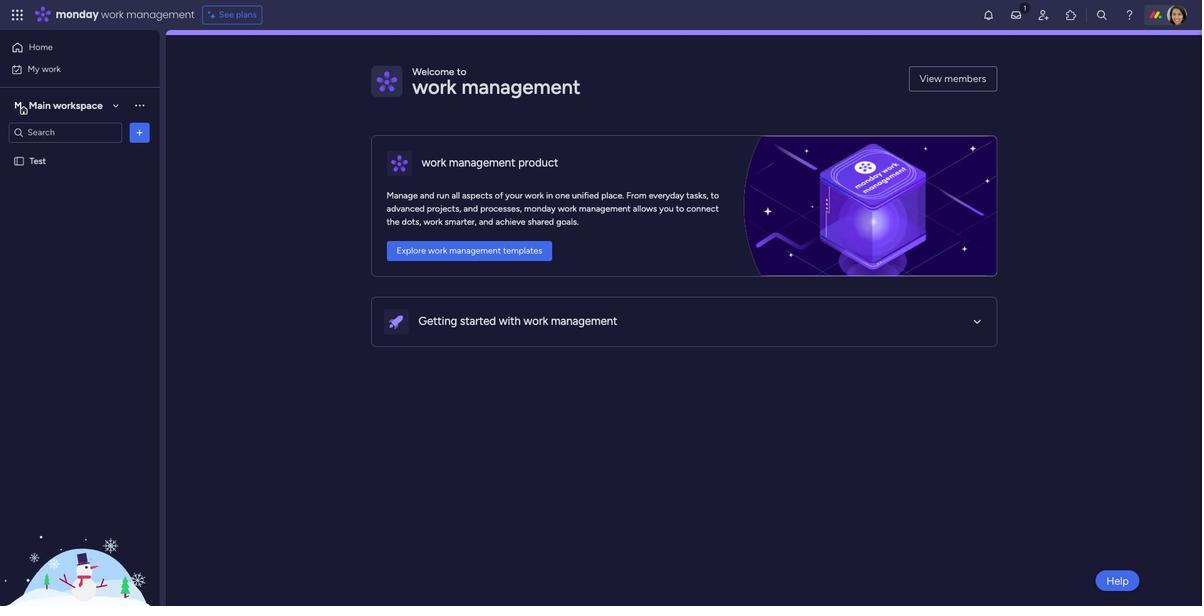 Task type: vqa. For each thing, say whether or not it's contained in the screenshot.
3rd sum from the top
no



Task type: describe. For each thing, give the bounding box(es) containing it.
help
[[1106, 574, 1129, 587]]

all
[[451, 190, 460, 201]]

workspace selection element
[[12, 98, 105, 114]]

tasks,
[[686, 190, 709, 201]]

advanced
[[387, 203, 425, 214]]

my
[[28, 64, 40, 74]]

getting started with work management button
[[372, 297, 996, 346]]

main
[[29, 99, 51, 111]]

manage
[[387, 190, 418, 201]]

goals.
[[556, 216, 579, 227]]

from
[[626, 190, 647, 201]]

you
[[659, 203, 674, 214]]

smarter,
[[445, 216, 477, 227]]

place.
[[601, 190, 624, 201]]

explore work management templates button
[[387, 241, 552, 261]]

lottie animation image
[[0, 480, 160, 606]]

main workspace
[[29, 99, 103, 111]]

monday work management
[[56, 8, 195, 22]]

see plans button
[[202, 6, 262, 24]]

of
[[495, 190, 503, 201]]

everyday
[[649, 190, 684, 201]]

plans
[[236, 9, 257, 20]]

projects,
[[427, 203, 461, 214]]

members
[[944, 73, 986, 85]]

monday inside the manage and run all aspects of your work in one unified place. from everyday tasks, to advanced projects, and processes, monday work management allows you to connect the dots, work smarter, and achieve shared goals.
[[524, 203, 556, 214]]

help image
[[1123, 9, 1136, 21]]

with
[[499, 314, 521, 328]]

see plans
[[219, 9, 257, 20]]

management inside welcome to work management
[[462, 75, 581, 99]]

achieve
[[496, 216, 526, 227]]

your
[[505, 190, 523, 201]]

see
[[219, 9, 234, 20]]

apps image
[[1065, 9, 1077, 21]]

notifications image
[[982, 9, 995, 21]]

view
[[920, 73, 942, 85]]

public board image
[[13, 155, 25, 167]]

getting started with work management
[[419, 314, 617, 328]]

invite members image
[[1037, 9, 1050, 21]]

one
[[555, 190, 570, 201]]

home button
[[8, 38, 135, 58]]

workspace options image
[[133, 99, 146, 112]]

inbox image
[[1010, 9, 1022, 21]]

m
[[14, 100, 22, 111]]



Task type: locate. For each thing, give the bounding box(es) containing it.
1 vertical spatial to
[[711, 190, 719, 201]]

to right tasks,
[[711, 190, 719, 201]]

started
[[460, 314, 496, 328]]

view members
[[920, 73, 986, 85]]

processes,
[[480, 203, 522, 214]]

management inside the manage and run all aspects of your work in one unified place. from everyday tasks, to advanced projects, and processes, monday work management allows you to connect the dots, work smarter, and achieve shared goals.
[[579, 203, 631, 214]]

help button
[[1096, 570, 1139, 591]]

work inside getting started with work management dropdown button
[[524, 314, 548, 328]]

my work
[[28, 64, 61, 74]]

manage and run all aspects of your work in one unified place. from everyday tasks, to advanced projects, and processes, monday work management allows you to connect the dots, work smarter, and achieve shared goals.
[[387, 190, 719, 227]]

to right you
[[676, 203, 684, 214]]

test list box
[[0, 148, 160, 341]]

and down aspects
[[463, 203, 478, 214]]

to right the welcome
[[457, 66, 466, 78]]

view members button
[[909, 66, 997, 91]]

management inside button
[[449, 245, 501, 256]]

to
[[457, 66, 466, 78], [711, 190, 719, 201], [676, 203, 684, 214]]

Search in workspace field
[[26, 125, 105, 140]]

and
[[420, 190, 434, 201], [463, 203, 478, 214], [479, 216, 493, 227]]

0 vertical spatial to
[[457, 66, 466, 78]]

select product image
[[11, 9, 24, 21]]

unified
[[572, 190, 599, 201]]

allows
[[633, 203, 657, 214]]

management inside dropdown button
[[551, 314, 617, 328]]

0 horizontal spatial and
[[420, 190, 434, 201]]

2 vertical spatial and
[[479, 216, 493, 227]]

2 horizontal spatial and
[[479, 216, 493, 227]]

0 horizontal spatial to
[[457, 66, 466, 78]]

1 image
[[1019, 1, 1031, 15]]

dots,
[[402, 216, 421, 227]]

in
[[546, 190, 553, 201]]

option
[[0, 150, 160, 152]]

welcome to work management
[[412, 66, 581, 99]]

shared
[[528, 216, 554, 227]]

options image
[[133, 126, 146, 139]]

connect
[[686, 203, 719, 214]]

run
[[437, 190, 449, 201]]

explore
[[397, 245, 426, 256]]

2 horizontal spatial to
[[711, 190, 719, 201]]

search everything image
[[1096, 9, 1108, 21]]

0 vertical spatial and
[[420, 190, 434, 201]]

templates
[[503, 245, 542, 256]]

the
[[387, 216, 400, 227]]

explore work management templates
[[397, 245, 542, 256]]

lottie animation element
[[0, 480, 160, 606]]

aspects
[[462, 190, 493, 201]]

james peterson image
[[1167, 5, 1187, 25]]

1 horizontal spatial monday
[[524, 203, 556, 214]]

1 horizontal spatial and
[[463, 203, 478, 214]]

1 vertical spatial monday
[[524, 203, 556, 214]]

0 vertical spatial monday
[[56, 8, 99, 22]]

1 vertical spatial and
[[463, 203, 478, 214]]

and left run
[[420, 190, 434, 201]]

work inside welcome to work management
[[412, 75, 457, 99]]

1 horizontal spatial to
[[676, 203, 684, 214]]

to inside welcome to work management
[[457, 66, 466, 78]]

workspace image
[[12, 99, 24, 112]]

home
[[29, 42, 53, 53]]

workspace
[[53, 99, 103, 111]]

2 vertical spatial to
[[676, 203, 684, 214]]

work inside explore work management templates button
[[428, 245, 447, 256]]

welcome
[[412, 66, 454, 78]]

monday
[[56, 8, 99, 22], [524, 203, 556, 214]]

0 horizontal spatial monday
[[56, 8, 99, 22]]

product
[[518, 156, 558, 170]]

and down processes, on the top
[[479, 216, 493, 227]]

my work button
[[8, 59, 135, 79]]

getting
[[419, 314, 457, 328]]

monday up home button
[[56, 8, 99, 22]]

monday up "shared"
[[524, 203, 556, 214]]

work
[[101, 8, 124, 22], [42, 64, 61, 74], [412, 75, 457, 99], [422, 156, 446, 170], [525, 190, 544, 201], [558, 203, 577, 214], [423, 216, 443, 227], [428, 245, 447, 256], [524, 314, 548, 328]]

work management product
[[422, 156, 558, 170]]

management
[[126, 8, 195, 22], [462, 75, 581, 99], [449, 156, 515, 170], [579, 203, 631, 214], [449, 245, 501, 256], [551, 314, 617, 328]]

test
[[29, 156, 46, 166]]

work inside my work button
[[42, 64, 61, 74]]



